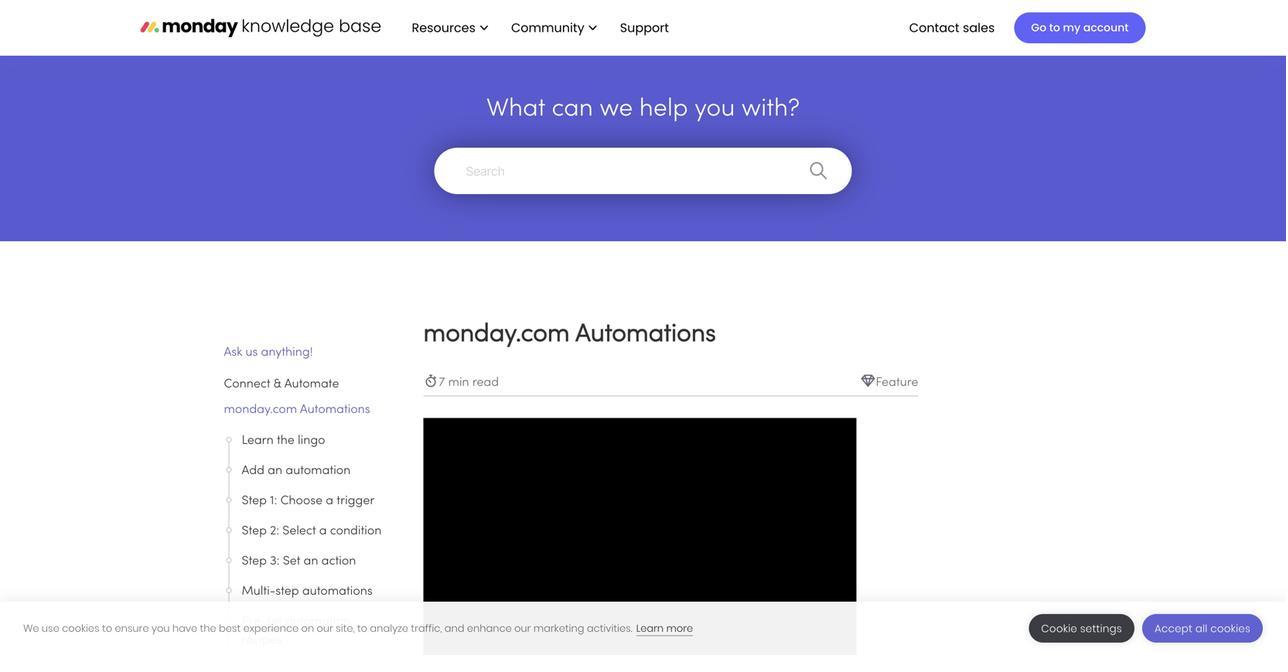 Task type: describe. For each thing, give the bounding box(es) containing it.
an inside add an automation link
[[268, 465, 282, 477]]

monday.com logo image
[[140, 11, 381, 44]]

1 vertical spatial you
[[151, 622, 170, 635]]

connect & automate link
[[224, 379, 339, 390]]

1 our from the left
[[317, 622, 333, 635]]

2:
[[270, 526, 279, 537]]

accept all cookies
[[1155, 622, 1251, 636]]

accept all cookies button
[[1142, 614, 1263, 643]]

lingo
[[298, 435, 325, 447]]

resources link
[[404, 15, 496, 41]]

recipes
[[242, 635, 282, 646]]

feature
[[876, 377, 919, 389]]

dialog containing cookie settings
[[0, 602, 1286, 655]]

step 2: select a condition
[[242, 526, 382, 537]]

we
[[600, 97, 633, 121]]

multi-
[[242, 586, 276, 598]]

0 vertical spatial learn
[[242, 435, 274, 447]]

go to my account link
[[1014, 12, 1146, 43]]

an inside step 3: set an action link
[[304, 556, 318, 567]]

learn more link
[[636, 622, 693, 636]]

we
[[23, 622, 39, 635]]

set
[[266, 616, 282, 628]]

to inside the main element
[[1050, 20, 1060, 35]]

condition
[[330, 526, 382, 537]]

multi-step automations link
[[242, 582, 386, 601]]

with?
[[742, 97, 800, 121]]

experience
[[243, 622, 299, 635]]

account
[[1084, 20, 1129, 35]]

cookie
[[1042, 622, 1078, 636]]

1 horizontal spatial to
[[357, 622, 367, 635]]

list containing resources
[[396, 0, 682, 56]]

ask us anything!
[[224, 347, 313, 359]]

add an automation
[[242, 465, 351, 477]]

all
[[1196, 622, 1208, 636]]

enhance
[[467, 622, 512, 635]]

&
[[274, 379, 282, 390]]

main content containing what can we help you with?
[[0, 46, 1286, 655]]

what can we help you with?
[[487, 97, 800, 121]]

more
[[666, 622, 693, 635]]

step 1: choose a trigger link
[[242, 492, 386, 511]]

can
[[552, 97, 593, 121]]

step
[[276, 586, 299, 598]]

trigger
[[337, 495, 375, 507]]

pre-set automation recipes link
[[242, 613, 386, 650]]

0 vertical spatial you
[[695, 97, 735, 121]]

cookies for all
[[1211, 622, 1251, 636]]

go to my account
[[1031, 20, 1129, 35]]

help
[[639, 97, 688, 121]]

pre-
[[242, 616, 266, 628]]

contact sales
[[909, 19, 995, 36]]

automation for pre-set automation recipes
[[285, 616, 350, 628]]

best
[[219, 622, 241, 635]]

cookie settings button
[[1029, 614, 1135, 643]]

multi-step automations
[[242, 586, 373, 598]]

3:
[[270, 556, 280, 567]]

on
[[301, 622, 314, 635]]

accept
[[1155, 622, 1193, 636]]

7 min read
[[439, 377, 499, 389]]

add an automation link
[[242, 462, 386, 480]]

main element
[[396, 0, 1146, 56]]

0 horizontal spatial the
[[200, 622, 216, 635]]

0 horizontal spatial to
[[102, 622, 112, 635]]

marketing
[[534, 622, 584, 635]]

step 3: set an action
[[242, 556, 356, 567]]

community
[[511, 19, 585, 36]]

analyze
[[370, 622, 408, 635]]

sales
[[963, 19, 995, 36]]

1 vertical spatial monday.com automations
[[224, 404, 370, 416]]

ask
[[224, 347, 242, 359]]

step 1: choose a trigger
[[242, 495, 375, 507]]



Task type: vqa. For each thing, say whether or not it's contained in the screenshot.
works,
no



Task type: locate. For each thing, give the bounding box(es) containing it.
1 vertical spatial learn
[[636, 622, 664, 635]]

action
[[321, 556, 356, 567]]

2 our from the left
[[515, 622, 531, 635]]

site,
[[336, 622, 355, 635]]

you left have
[[151, 622, 170, 635]]

2 horizontal spatial to
[[1050, 20, 1060, 35]]

1 horizontal spatial cookies
[[1211, 622, 1251, 636]]

to
[[1050, 20, 1060, 35], [102, 622, 112, 635], [357, 622, 367, 635]]

3 step from the top
[[242, 556, 267, 567]]

learn up add
[[242, 435, 274, 447]]

automation down multi-step automations link
[[285, 616, 350, 628]]

monday.com down connect
[[224, 404, 297, 416]]

our right enhance
[[515, 622, 531, 635]]

step for step 1: choose a trigger
[[242, 495, 267, 507]]

monday.com automations link
[[224, 401, 386, 419]]

step for step 3: set an action
[[242, 556, 267, 567]]

use
[[42, 622, 59, 635]]

step inside step 2: select a condition "link"
[[242, 526, 267, 537]]

step inside step 3: set an action link
[[242, 556, 267, 567]]

support link
[[612, 15, 682, 41], [620, 19, 674, 36]]

2 cookies from the left
[[1211, 622, 1251, 636]]

a
[[326, 495, 333, 507], [319, 526, 327, 537]]

a for trigger
[[326, 495, 333, 507]]

a right select
[[319, 526, 327, 537]]

pre-set automation recipes
[[242, 616, 350, 646]]

0 vertical spatial the
[[277, 435, 295, 447]]

2 step from the top
[[242, 526, 267, 537]]

to left ensure at left bottom
[[102, 622, 112, 635]]

a left trigger
[[326, 495, 333, 507]]

dialog
[[0, 602, 1286, 655]]

0 horizontal spatial an
[[268, 465, 282, 477]]

step 3: set an action link
[[242, 552, 386, 571]]

the left best
[[200, 622, 216, 635]]

min
[[448, 377, 469, 389]]

1 horizontal spatial monday.com
[[424, 323, 570, 347]]

0 vertical spatial monday.com
[[424, 323, 570, 347]]

an right add
[[268, 465, 282, 477]]

the
[[277, 435, 295, 447], [200, 622, 216, 635]]

cookies for use
[[62, 622, 99, 635]]

0 horizontal spatial our
[[317, 622, 333, 635]]

1 vertical spatial monday.com
[[224, 404, 297, 416]]

us
[[245, 347, 258, 359]]

learn the lingo link
[[242, 432, 386, 450]]

cookies right all
[[1211, 622, 1251, 636]]

a inside step 2: select a condition "link"
[[319, 526, 327, 537]]

step left 1:
[[242, 495, 267, 507]]

to right site, on the left
[[357, 622, 367, 635]]

ask us anything! link
[[224, 343, 386, 362]]

learn the lingo
[[242, 435, 325, 447]]

our
[[317, 622, 333, 635], [515, 622, 531, 635]]

automations
[[302, 586, 373, 598]]

0 horizontal spatial learn
[[242, 435, 274, 447]]

0 horizontal spatial monday.com automations
[[224, 404, 370, 416]]

list
[[396, 0, 682, 56]]

Search search field
[[434, 148, 852, 194]]

automation inside add an automation link
[[286, 465, 351, 477]]

None search field
[[427, 148, 860, 194]]

set
[[283, 556, 300, 567]]

1 horizontal spatial our
[[515, 622, 531, 635]]

learn
[[242, 435, 274, 447], [636, 622, 664, 635]]

0 horizontal spatial monday.com
[[224, 404, 297, 416]]

1 vertical spatial automations
[[300, 404, 370, 416]]

1 horizontal spatial an
[[304, 556, 318, 567]]

0 vertical spatial a
[[326, 495, 333, 507]]

1 vertical spatial automation
[[285, 616, 350, 628]]

learn left more
[[636, 622, 664, 635]]

automation for add an automation
[[286, 465, 351, 477]]

1 vertical spatial step
[[242, 526, 267, 537]]

monday.com
[[424, 323, 570, 347], [224, 404, 297, 416]]

0 vertical spatial automation
[[286, 465, 351, 477]]

monday.com automations
[[424, 323, 716, 347], [224, 404, 370, 416]]

select
[[283, 526, 316, 537]]

connect
[[224, 379, 270, 390]]

0 vertical spatial step
[[242, 495, 267, 507]]

7
[[439, 377, 445, 389]]

resources
[[412, 19, 476, 36]]

step
[[242, 495, 267, 507], [242, 526, 267, 537], [242, 556, 267, 567]]

add
[[242, 465, 264, 477]]

0 horizontal spatial automations
[[300, 404, 370, 416]]

ensure
[[115, 622, 149, 635]]

to right "go"
[[1050, 20, 1060, 35]]

connect & automate
[[224, 379, 339, 390]]

community link
[[504, 15, 605, 41]]

read
[[472, 377, 499, 389]]

1:
[[270, 495, 277, 507]]

cookie settings
[[1042, 622, 1122, 636]]

what
[[487, 97, 545, 121]]

1 horizontal spatial learn
[[636, 622, 664, 635]]

step 2: select a condition link
[[242, 522, 386, 541]]

automation inside the pre-set automation recipes
[[285, 616, 350, 628]]

you
[[695, 97, 735, 121], [151, 622, 170, 635]]

have
[[172, 622, 197, 635]]

an right set
[[304, 556, 318, 567]]

monday.com up read
[[424, 323, 570, 347]]

0 horizontal spatial cookies
[[62, 622, 99, 635]]

cookies
[[62, 622, 99, 635], [1211, 622, 1251, 636]]

go
[[1031, 20, 1047, 35]]

0 horizontal spatial you
[[151, 622, 170, 635]]

our right on
[[317, 622, 333, 635]]

1 vertical spatial a
[[319, 526, 327, 537]]

step left 2: on the left bottom
[[242, 526, 267, 537]]

cookies right use
[[62, 622, 99, 635]]

1 horizontal spatial you
[[695, 97, 735, 121]]

contact sales link
[[902, 15, 1003, 41]]

a for condition
[[319, 526, 327, 537]]

1 vertical spatial an
[[304, 556, 318, 567]]

step inside step 1: choose a trigger link
[[242, 495, 267, 507]]

automations
[[576, 323, 716, 347], [300, 404, 370, 416]]

choose
[[280, 495, 323, 507]]

1 horizontal spatial monday.com automations
[[424, 323, 716, 347]]

main content
[[0, 46, 1286, 655]]

traffic,
[[411, 622, 442, 635]]

and
[[445, 622, 465, 635]]

1 step from the top
[[242, 495, 267, 507]]

we use cookies to ensure you have the best experience on our site, to analyze traffic, and enhance our marketing activities. learn more
[[23, 622, 693, 635]]

cookies inside button
[[1211, 622, 1251, 636]]

step for step 2: select a condition
[[242, 526, 267, 537]]

0 vertical spatial automations
[[576, 323, 716, 347]]

activities.
[[587, 622, 633, 635]]

the left 'lingo'
[[277, 435, 295, 447]]

1 horizontal spatial automations
[[576, 323, 716, 347]]

my
[[1063, 20, 1081, 35]]

1 cookies from the left
[[62, 622, 99, 635]]

support
[[620, 19, 669, 36]]

2 vertical spatial step
[[242, 556, 267, 567]]

0 vertical spatial an
[[268, 465, 282, 477]]

automation down the learn the lingo link
[[286, 465, 351, 477]]

contact
[[909, 19, 960, 36]]

step left "3:"
[[242, 556, 267, 567]]

automation
[[286, 465, 351, 477], [285, 616, 350, 628]]

an
[[268, 465, 282, 477], [304, 556, 318, 567]]

a inside step 1: choose a trigger link
[[326, 495, 333, 507]]

you right "help"
[[695, 97, 735, 121]]

0 vertical spatial monday.com automations
[[424, 323, 716, 347]]

anything!
[[261, 347, 313, 359]]

automate
[[284, 379, 339, 390]]

settings
[[1080, 622, 1122, 636]]

1 horizontal spatial the
[[277, 435, 295, 447]]

1 vertical spatial the
[[200, 622, 216, 635]]



